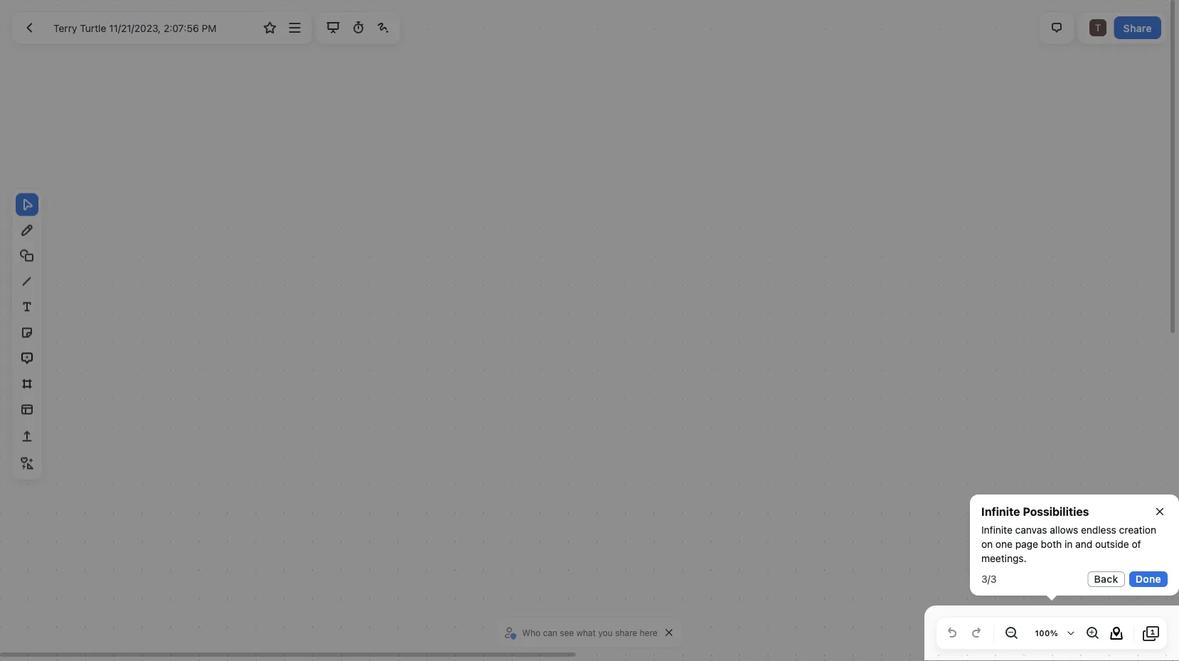 Task type: describe. For each thing, give the bounding box(es) containing it.
/
[[988, 573, 991, 585]]

you
[[599, 628, 613, 638]]

infinite possibilities
[[982, 505, 1090, 518]]

present image
[[325, 19, 342, 36]]

done button
[[1130, 571, 1168, 587]]

creation
[[1120, 524, 1157, 536]]

meetings.
[[982, 553, 1027, 564]]

timer image
[[350, 19, 367, 36]]

infinite possibilities tooltip
[[971, 495, 1180, 606]]

2 3 from the left
[[991, 573, 997, 585]]

laser image
[[375, 19, 392, 36]]

in
[[1065, 538, 1073, 550]]

share
[[1124, 22, 1153, 34]]

done
[[1136, 573, 1162, 585]]

zoom out image
[[1003, 625, 1020, 642]]

%
[[1051, 629, 1059, 638]]

who
[[523, 628, 541, 638]]

zoom in image
[[1084, 625, 1102, 642]]

page
[[1016, 538, 1039, 550]]

comment panel image
[[1049, 19, 1066, 36]]

allows
[[1051, 524, 1079, 536]]

canvas
[[1016, 524, 1048, 536]]

templates image
[[19, 401, 36, 418]]

outside
[[1096, 538, 1130, 550]]

share
[[616, 628, 638, 638]]

see
[[560, 628, 574, 638]]

star this whiteboard image
[[261, 19, 279, 36]]

of
[[1133, 538, 1142, 550]]

endless
[[1082, 524, 1117, 536]]

on
[[982, 538, 994, 550]]

both
[[1042, 538, 1063, 550]]

3 / 3
[[982, 573, 997, 585]]

infinite for infinite possibilities
[[982, 505, 1021, 518]]



Task type: vqa. For each thing, say whether or not it's contained in the screenshot.
'creation'
yes



Task type: locate. For each thing, give the bounding box(es) containing it.
infinite for infinite canvas allows endless creation on one page both in and outside of meetings.
[[982, 524, 1013, 536]]

back button
[[1088, 571, 1126, 587]]

one
[[996, 538, 1013, 550]]

pages image
[[1144, 625, 1161, 642]]

more tools image
[[19, 455, 36, 472]]

100 %
[[1036, 629, 1059, 638]]

infinite
[[982, 505, 1021, 518], [982, 524, 1013, 536]]

dashboard image
[[21, 19, 38, 36]]

infinite inside infinite canvas allows endless creation on one page both in and outside of meetings.
[[982, 524, 1013, 536]]

here
[[640, 628, 658, 638]]

who can see what you share here
[[523, 628, 658, 638]]

infinite canvas allows endless creation on one page both in and outside of meetings.
[[982, 524, 1157, 564]]

infinite possibilities element
[[982, 503, 1090, 520]]

0 vertical spatial infinite
[[982, 505, 1021, 518]]

infinite canvas allows endless creation on one page both in and outside of meetings. element
[[982, 523, 1168, 566]]

can
[[543, 628, 558, 638]]

100
[[1036, 629, 1051, 638]]

more options image
[[286, 19, 304, 36]]

what
[[577, 628, 596, 638]]

0 horizontal spatial 3
[[982, 573, 988, 585]]

infinite inside "element"
[[982, 505, 1021, 518]]

1 infinite from the top
[[982, 505, 1021, 518]]

share button
[[1115, 16, 1162, 39]]

upload pdfs and images image
[[19, 428, 36, 445]]

and
[[1076, 538, 1093, 550]]

3
[[982, 573, 988, 585], [991, 573, 997, 585]]

2 infinite from the top
[[982, 524, 1013, 536]]

back
[[1095, 573, 1119, 585]]

possibilities
[[1024, 505, 1090, 518]]

1 3 from the left
[[982, 573, 988, 585]]

1 horizontal spatial 3
[[991, 573, 997, 585]]

1 vertical spatial infinite
[[982, 524, 1013, 536]]

who can see what you share here button
[[503, 622, 662, 643]]

Document name text field
[[43, 16, 256, 39]]



